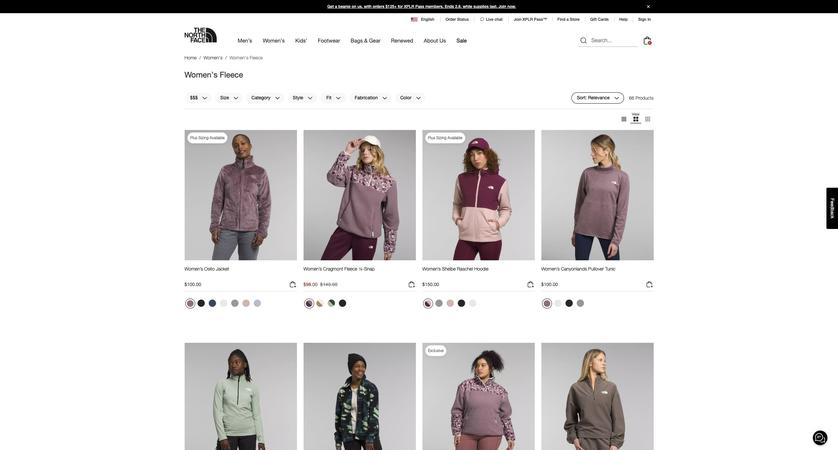 Task type: vqa. For each thing, say whether or not it's contained in the screenshot.
the ¼-
yes



Task type: describe. For each thing, give the bounding box(es) containing it.
sign
[[639, 17, 647, 22]]

the north face home page image
[[185, 28, 217, 43]]

for
[[398, 4, 403, 9]]

fawn grey image
[[187, 301, 194, 307]]

color button
[[395, 92, 426, 104]]

pullover
[[589, 266, 604, 272]]

1 pink moss image from the left
[[242, 300, 250, 307]]

sale
[[457, 37, 467, 44]]

snap
[[364, 266, 375, 272]]

orders
[[373, 4, 385, 9]]

f e e d b a c k
[[830, 199, 836, 219]]

women's pali pile fleece jacket image
[[304, 343, 416, 451]]

women's shelbe raschel hoodie
[[423, 266, 489, 272]]

raschel
[[457, 266, 473, 272]]

gardenia white heather image
[[555, 300, 562, 307]]

0 horizontal spatial fleece
[[220, 70, 243, 79]]

sale link
[[457, 32, 467, 50]]

join xplr pass™ link
[[514, 17, 547, 22]]

women's shelbe raschel hoodie image
[[423, 130, 535, 261]]

home link
[[185, 55, 197, 60]]

with
[[364, 4, 372, 9]]

0 horizontal spatial women's link
[[204, 55, 223, 60]]

fabrication button
[[349, 92, 392, 104]]

Fawn Grey radio
[[185, 299, 195, 309]]

fit button
[[320, 92, 347, 104]]

1 horizontal spatial join
[[514, 17, 522, 22]]

1 horizontal spatial xplr
[[523, 17, 533, 22]]

$150.00
[[423, 282, 439, 288]]

gift cards link
[[591, 17, 609, 22]]

f
[[830, 199, 836, 201]]

66
[[630, 95, 635, 101]]

live chat button
[[480, 17, 504, 22]]

c
[[830, 214, 836, 217]]

kids'
[[296, 37, 308, 44]]

1 tnf black image from the left
[[458, 300, 465, 307]]

help link
[[620, 17, 628, 22]]

about us link
[[424, 32, 446, 50]]

2 tnf black image from the left
[[566, 300, 573, 307]]

women's canyonlands pullover tunic button
[[542, 266, 616, 278]]

category
[[252, 95, 271, 101]]

women's osito jacket button
[[185, 266, 229, 278]]

1 / from the left
[[200, 55, 201, 60]]

women's canyonlands pullover tunic image
[[542, 130, 654, 261]]

2 pink moss image from the left
[[447, 300, 454, 307]]

available for raschel
[[448, 136, 463, 140]]

last.
[[490, 4, 498, 9]]

fawn grey/boysenberry coleus camo print image
[[306, 301, 313, 307]]

1 tnf black radio from the left
[[456, 299, 467, 309]]

sign in button
[[639, 17, 651, 22]]

get a beanie on us, with orders $125+ for xplr pass members. ends 2.6, while supplies last. join now. link
[[0, 0, 839, 13]]

0 vertical spatial join
[[499, 4, 507, 9]]

women's plus cragmont fleece ¼-snap image
[[423, 343, 535, 451]]

Fawn Grey/Boysenberry Coleus Camo Print radio
[[304, 299, 314, 309]]

0 vertical spatial fleece
[[250, 55, 263, 60]]

renewed link
[[391, 32, 414, 50]]

bags
[[351, 37, 363, 44]]

beanie
[[339, 4, 351, 9]]

2 pink moss radio from the left
[[445, 299, 456, 309]]

women's cragmont fleece ¼-snap image
[[304, 130, 416, 261]]

search all image
[[580, 37, 588, 44]]

order status link
[[446, 17, 469, 22]]

plus sizing available for shelbe
[[428, 136, 463, 140]]

fawn grey heather image
[[544, 301, 551, 307]]

order status
[[446, 17, 469, 22]]

$98.00
[[304, 282, 318, 288]]

store
[[570, 17, 580, 22]]

members.
[[426, 4, 444, 9]]

2 / from the left
[[225, 55, 227, 60]]

about us
[[424, 37, 446, 44]]

women's shelbe raschel hoodie button
[[423, 266, 489, 278]]

supplies
[[474, 4, 489, 9]]

f e e d b a c k button
[[827, 188, 839, 229]]

1 tnf medium grey heather radio from the left
[[434, 299, 444, 309]]

66 products status
[[630, 92, 654, 104]]

women's summit series futurefleece™ lt ½-zip image
[[185, 343, 297, 451]]

men's
[[238, 37, 252, 44]]

sizing for shelbe
[[437, 136, 447, 140]]

english
[[421, 17, 435, 22]]

$100.00 for women's canyonlands pullover tunic
[[542, 282, 558, 288]]

category button
[[246, 92, 285, 104]]

relevance
[[589, 95, 610, 101]]

live
[[486, 17, 494, 22]]

home / women's / women's fleece
[[185, 55, 263, 60]]

view list box
[[618, 112, 654, 126]]

live chat
[[486, 17, 503, 22]]

plus for women's shelbe raschel hoodie
[[428, 136, 436, 140]]

women's down home
[[185, 70, 218, 79]]

dusty periwinkle image
[[254, 300, 261, 307]]

women's for women's cragmont fleece ¼-snap
[[304, 266, 322, 272]]

meld grey image
[[231, 300, 239, 307]]

shady blue image
[[209, 300, 216, 307]]

view button
[[630, 112, 642, 126]]

women's left 'kids''
[[263, 37, 285, 44]]

join xplr pass™
[[514, 17, 547, 22]]

hoodie
[[475, 266, 489, 272]]

gardenia white image
[[469, 300, 477, 307]]

tunic
[[606, 266, 616, 272]]

jacket
[[216, 266, 229, 272]]

Pink Moss/Boysenberry radio
[[423, 299, 433, 309]]

2.6,
[[455, 4, 462, 9]]

style
[[293, 95, 303, 101]]

&
[[365, 37, 368, 44]]

women's for women's canyonlands pullover tunic
[[542, 266, 560, 272]]

color
[[401, 95, 412, 101]]

$$$ button
[[185, 92, 212, 104]]



Task type: locate. For each thing, give the bounding box(es) containing it.
2 tnf black image from the left
[[339, 300, 346, 307]]

66 products
[[630, 95, 654, 101]]

find a store
[[558, 17, 580, 22]]

1 horizontal spatial tnf black radio
[[564, 299, 575, 309]]

pink moss radio left dusty periwinkle image
[[241, 299, 251, 309]]

gardenia white radio down $150.00 dropdown button at the bottom of the page
[[468, 299, 478, 309]]

tnf medium grey heather radio right gardenia white heather radio
[[575, 299, 586, 309]]

a up k
[[830, 212, 836, 214]]

1 pink moss radio from the left
[[241, 299, 251, 309]]

¼-
[[359, 266, 364, 272]]

a for store
[[567, 17, 569, 22]]

2 horizontal spatial a
[[830, 212, 836, 214]]

1 horizontal spatial /
[[225, 55, 227, 60]]

0 horizontal spatial tnf black image
[[198, 300, 205, 307]]

1 $100.00 button from the left
[[185, 281, 297, 292]]

k
[[830, 217, 836, 219]]

2 $100.00 button from the left
[[542, 281, 654, 292]]

home
[[185, 55, 197, 60]]

cards
[[598, 17, 609, 22]]

2 women's from the left
[[304, 266, 322, 272]]

renewed
[[391, 37, 414, 44]]

women's up the $98.00
[[304, 266, 322, 272]]

2 tnf medium grey heather radio from the left
[[575, 299, 586, 309]]

1 horizontal spatial a
[[567, 17, 569, 22]]

1 horizontal spatial gardenia white radio
[[468, 299, 478, 309]]

tnf black radio right fawn grey image
[[196, 299, 206, 309]]

bags & gear
[[351, 37, 381, 44]]

get
[[328, 4, 334, 9]]

pink moss/boysenberry image
[[425, 301, 432, 307]]

plus sizing available for osito
[[190, 136, 225, 140]]

1 horizontal spatial pink moss image
[[447, 300, 454, 307]]

tnf black radio right gardenia white heather radio
[[564, 299, 575, 309]]

0 horizontal spatial tnf black radio
[[456, 299, 467, 309]]

1 $100.00 from the left
[[185, 282, 201, 288]]

women's fleece element
[[230, 55, 263, 60]]

0 horizontal spatial pink moss image
[[242, 300, 250, 307]]

pink moss image
[[242, 300, 250, 307], [447, 300, 454, 307]]

0 horizontal spatial plus
[[190, 136, 198, 140]]

men's link
[[238, 32, 252, 50]]

TNF Medium Grey Heather radio
[[434, 299, 444, 309], [575, 299, 586, 309]]

xplr right for
[[404, 4, 415, 9]]

1 tnf black image from the left
[[198, 300, 205, 307]]

1 vertical spatial women's link
[[204, 55, 223, 60]]

e up b
[[830, 204, 836, 207]]

2 tnf black radio from the left
[[564, 299, 575, 309]]

gift cards
[[591, 17, 609, 22]]

$140.00
[[320, 282, 338, 288]]

2 gardenia white radio from the left
[[468, 299, 478, 309]]

2 available from the left
[[448, 136, 463, 140]]

1 horizontal spatial available
[[448, 136, 463, 140]]

pink moss image right tnf medium grey heather icon
[[447, 300, 454, 307]]

0 vertical spatial women's link
[[263, 32, 285, 50]]

$choose color$ option group for cragmont
[[304, 299, 349, 312]]

1 horizontal spatial $100.00
[[542, 282, 558, 288]]

0 vertical spatial a
[[335, 4, 337, 9]]

women's inside button
[[423, 266, 441, 272]]

join down now.
[[514, 17, 522, 22]]

2 vertical spatial fleece
[[345, 266, 358, 272]]

get a beanie on us, with orders $125+ for xplr pass members. ends 2.6, while supplies last. join now.
[[328, 4, 516, 9]]

footwear
[[318, 37, 340, 44]]

1 horizontal spatial tnf medium grey heather radio
[[575, 299, 586, 309]]

women's cragmont fleece ¼-snap
[[304, 266, 375, 272]]

tnf medium grey heather image
[[577, 300, 584, 307]]

Dusty Periwinkle radio
[[252, 299, 263, 309]]

sort: relevance button
[[572, 92, 624, 104]]

1 horizontal spatial $100.00 button
[[542, 281, 654, 292]]

1 horizontal spatial tnf black image
[[339, 300, 346, 307]]

1 vertical spatial fleece
[[220, 70, 243, 79]]

plus for women's osito jacket
[[190, 136, 198, 140]]

4 $choose color$ option group from the left
[[542, 299, 587, 312]]

1 vertical spatial xplr
[[523, 17, 533, 22]]

0 horizontal spatial tnf black radio
[[196, 299, 206, 309]]

1 $choose color$ option group from the left
[[185, 299, 263, 312]]

chat
[[495, 17, 503, 22]]

fleece down men's link
[[250, 55, 263, 60]]

women's left canyonlands
[[542, 266, 560, 272]]

2 plus sizing available from the left
[[428, 136, 463, 140]]

4 women's from the left
[[542, 266, 560, 272]]

us
[[440, 37, 446, 44]]

women's cragmont fleece ¼-snap button
[[304, 266, 375, 278]]

pink moss image left dusty periwinkle image
[[242, 300, 250, 307]]

Pine Needle/Misty Sage radio
[[326, 299, 337, 309]]

tnf black radio right pine needle/misty sage radio
[[337, 299, 348, 309]]

while
[[463, 4, 473, 9]]

$100.00 for women's osito jacket
[[185, 282, 201, 288]]

size button
[[215, 92, 243, 104]]

tnf medium grey heather image
[[436, 300, 443, 307]]

e
[[830, 201, 836, 204], [830, 204, 836, 207]]

0 horizontal spatial join
[[499, 4, 507, 9]]

0 horizontal spatial $100.00
[[185, 282, 201, 288]]

$choose color$ option group for canyonlands
[[542, 299, 587, 312]]

$125+
[[386, 4, 397, 9]]

pink moss radio right tnf medium grey heather icon
[[445, 299, 456, 309]]

close image
[[644, 5, 653, 8]]

2 $100.00 from the left
[[542, 282, 558, 288]]

style button
[[287, 92, 318, 104]]

tnf medium grey heather radio right pink moss/boysenberry icon
[[434, 299, 444, 309]]

tnf black image
[[458, 300, 465, 307], [566, 300, 573, 307]]

women's fleece
[[185, 70, 243, 79]]

0 horizontal spatial xplr
[[404, 4, 415, 9]]

shelbe
[[442, 266, 456, 272]]

find a store link
[[558, 17, 580, 22]]

/
[[200, 55, 201, 60], [225, 55, 227, 60]]

sizing for osito
[[199, 136, 209, 140]]

$100.00 button for pullover
[[542, 281, 654, 292]]

1 vertical spatial join
[[514, 17, 522, 22]]

women's left 'osito'
[[185, 266, 203, 272]]

fleece left ¼-
[[345, 266, 358, 272]]

sort: relevance
[[577, 95, 610, 101]]

a right get
[[335, 4, 337, 9]]

women's up women's fleece
[[204, 55, 223, 60]]

1 horizontal spatial plus sizing available
[[428, 136, 463, 140]]

0 horizontal spatial tnf black image
[[458, 300, 465, 307]]

fleece
[[250, 55, 263, 60], [220, 70, 243, 79], [345, 266, 358, 272]]

exclusive
[[428, 349, 444, 354]]

1 women's from the left
[[185, 266, 203, 272]]

2 vertical spatial a
[[830, 212, 836, 214]]

1 plus from the left
[[190, 136, 198, 140]]

status
[[457, 17, 469, 22]]

2 horizontal spatial fleece
[[345, 266, 358, 272]]

/ left women's fleece element
[[225, 55, 227, 60]]

$150.00 button
[[423, 281, 535, 292]]

sign in
[[639, 17, 651, 22]]

footwear link
[[318, 32, 340, 50]]

tnf black image for 2nd tnf black radio from the right
[[198, 300, 205, 307]]

1 sizing from the left
[[199, 136, 209, 140]]

sort:
[[577, 95, 587, 101]]

0 horizontal spatial pink moss radio
[[241, 299, 251, 309]]

women's link left "kids'" link
[[263, 32, 285, 50]]

Search search field
[[579, 34, 638, 47]]

fabrication
[[355, 95, 378, 101]]

order
[[446, 17, 456, 22]]

1 horizontal spatial sizing
[[437, 136, 447, 140]]

Meld Grey radio
[[230, 299, 240, 309]]

1 horizontal spatial women's link
[[263, 32, 285, 50]]

$100.00 button down 'pullover'
[[542, 281, 654, 292]]

d
[[830, 207, 836, 209]]

1
[[649, 42, 651, 45]]

1 e from the top
[[830, 201, 836, 204]]

women's up the $150.00
[[423, 266, 441, 272]]

$choose color$ option group for shelbe
[[423, 299, 479, 312]]

available for jacket
[[210, 136, 225, 140]]

tnf black image right gardenia white heather radio
[[566, 300, 573, 307]]

/ right home link
[[200, 55, 201, 60]]

0 horizontal spatial available
[[210, 136, 225, 140]]

tnf black image right pine needle/misty sage radio
[[339, 300, 346, 307]]

about
[[424, 37, 438, 44]]

women's link
[[263, 32, 285, 50], [204, 55, 223, 60]]

pass™
[[534, 17, 547, 22]]

TNF Black radio
[[456, 299, 467, 309], [564, 299, 575, 309]]

tnf black image left gardenia white image
[[458, 300, 465, 307]]

women's osito jacket
[[185, 266, 229, 272]]

women's osito jacket image
[[185, 130, 297, 261]]

2 $choose color$ option group from the left
[[304, 299, 349, 312]]

Shady Blue radio
[[207, 299, 218, 309]]

tnf black radio left gardenia white image
[[456, 299, 467, 309]]

women's link up women's fleece
[[204, 55, 223, 60]]

in
[[648, 17, 651, 22]]

gardenia white radio right shady blue icon
[[218, 299, 229, 309]]

gardenia white/almond butter image
[[317, 300, 324, 307]]

b
[[830, 209, 836, 212]]

Gardenia White/Almond Butter radio
[[315, 299, 325, 309]]

bags & gear link
[[351, 32, 381, 50]]

0 vertical spatial xplr
[[404, 4, 415, 9]]

1 horizontal spatial tnf black radio
[[337, 299, 348, 309]]

3 $choose color$ option group from the left
[[423, 299, 479, 312]]

2 tnf black radio from the left
[[337, 299, 348, 309]]

help
[[620, 17, 628, 22]]

tnf black image right fawn grey image
[[198, 300, 205, 307]]

women's inside "button"
[[185, 266, 203, 272]]

pass
[[416, 4, 425, 9]]

Fawn Grey Heather radio
[[542, 299, 552, 309]]

1 link
[[642, 35, 653, 46]]

tnf black image for first tnf black radio from the right
[[339, 300, 346, 307]]

a for beanie
[[335, 4, 337, 9]]

3 women's from the left
[[423, 266, 441, 272]]

0 horizontal spatial /
[[200, 55, 201, 60]]

1 horizontal spatial tnf black image
[[566, 300, 573, 307]]

2 sizing from the left
[[437, 136, 447, 140]]

us,
[[358, 4, 363, 9]]

products
[[636, 95, 654, 101]]

Gardenia White radio
[[218, 299, 229, 309], [468, 299, 478, 309]]

0 horizontal spatial gardenia white radio
[[218, 299, 229, 309]]

fleece inside button
[[345, 266, 358, 272]]

now.
[[508, 4, 516, 9]]

fleece down home / women's / women's fleece
[[220, 70, 243, 79]]

women's tekware™ grid ¼-zip jacket image
[[542, 343, 654, 451]]

1 horizontal spatial plus
[[428, 136, 436, 140]]

ends
[[445, 4, 454, 9]]

women's
[[263, 37, 285, 44], [204, 55, 223, 60], [230, 55, 249, 60], [185, 70, 218, 79]]

1 gardenia white radio from the left
[[218, 299, 229, 309]]

0 horizontal spatial $100.00 button
[[185, 281, 297, 292]]

1 horizontal spatial fleece
[[250, 55, 263, 60]]

join right last.
[[499, 4, 507, 9]]

women's for women's osito jacket
[[185, 266, 203, 272]]

2 e from the top
[[830, 204, 836, 207]]

1 vertical spatial a
[[567, 17, 569, 22]]

1 tnf black radio from the left
[[196, 299, 206, 309]]

women's canyonlands pullover tunic
[[542, 266, 616, 272]]

gear
[[369, 37, 381, 44]]

tnf black image
[[198, 300, 205, 307], [339, 300, 346, 307]]

women's for women's shelbe raschel hoodie
[[423, 266, 441, 272]]

a inside button
[[830, 212, 836, 214]]

xplr left 'pass™'
[[523, 17, 533, 22]]

a right find
[[567, 17, 569, 22]]

$choose color$ option group for osito
[[185, 299, 263, 312]]

$$$
[[190, 95, 198, 101]]

2 plus from the left
[[428, 136, 436, 140]]

$choose color$ option group
[[185, 299, 263, 312], [304, 299, 349, 312], [423, 299, 479, 312], [542, 299, 587, 312]]

1 plus sizing available from the left
[[190, 136, 225, 140]]

$100.00 button up meld grey icon
[[185, 281, 297, 292]]

women's down men's link
[[230, 55, 249, 60]]

osito
[[204, 266, 215, 272]]

$100.00 up fawn grey heather radio
[[542, 282, 558, 288]]

0 horizontal spatial a
[[335, 4, 337, 9]]

available
[[210, 136, 225, 140], [448, 136, 463, 140]]

TNF Black radio
[[196, 299, 206, 309], [337, 299, 348, 309]]

cragmont
[[323, 266, 343, 272]]

Pink Moss radio
[[241, 299, 251, 309], [445, 299, 456, 309]]

size
[[220, 95, 229, 101]]

e up d
[[830, 201, 836, 204]]

0 horizontal spatial plus sizing available
[[190, 136, 225, 140]]

0 horizontal spatial tnf medium grey heather radio
[[434, 299, 444, 309]]

1 horizontal spatial pink moss radio
[[445, 299, 456, 309]]

0 horizontal spatial sizing
[[199, 136, 209, 140]]

plus
[[190, 136, 198, 140], [428, 136, 436, 140]]

$100.00
[[185, 282, 201, 288], [542, 282, 558, 288]]

Gardenia White Heather radio
[[553, 299, 563, 309]]

1 available from the left
[[210, 136, 225, 140]]

$100.00 down "women's osito jacket" "button"
[[185, 282, 201, 288]]

pine needle/misty sage image
[[328, 300, 335, 307]]

$100.00 button for jacket
[[185, 281, 297, 292]]

fit
[[327, 95, 332, 101]]

gardenia white image
[[220, 300, 227, 307]]

on
[[352, 4, 357, 9]]



